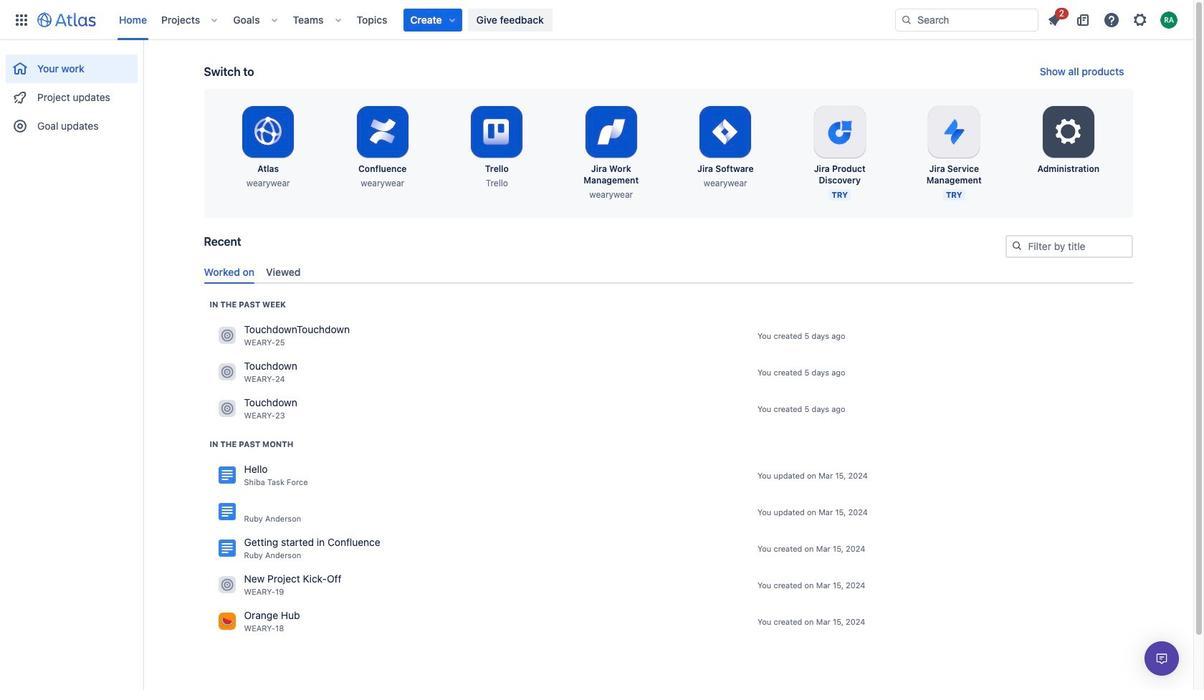 Task type: locate. For each thing, give the bounding box(es) containing it.
2 vertical spatial townsquare image
[[218, 613, 235, 630]]

1 vertical spatial settings image
[[1051, 115, 1086, 149]]

0 vertical spatial townsquare image
[[218, 364, 235, 381]]

2 vertical spatial confluence image
[[218, 540, 235, 557]]

1 vertical spatial townsquare image
[[218, 577, 235, 594]]

search image
[[901, 14, 913, 25]]

0 vertical spatial heading
[[210, 299, 286, 310]]

2 townsquare image from the top
[[218, 400, 235, 417]]

townsquare image
[[218, 364, 235, 381], [218, 577, 235, 594]]

0 vertical spatial townsquare image
[[218, 327, 235, 344]]

confluence image
[[218, 467, 235, 484], [218, 503, 235, 521], [218, 540, 235, 557]]

1 heading from the top
[[210, 299, 286, 310]]

tab list
[[198, 260, 1139, 284]]

0 horizontal spatial settings image
[[1051, 115, 1086, 149]]

Filter by title field
[[1007, 237, 1132, 257]]

1 vertical spatial heading
[[210, 439, 293, 450]]

1 townsquare image from the top
[[218, 327, 235, 344]]

None search field
[[895, 8, 1039, 31]]

group
[[6, 40, 138, 145]]

banner
[[0, 0, 1194, 40]]

0 vertical spatial confluence image
[[218, 467, 235, 484]]

1 vertical spatial townsquare image
[[218, 400, 235, 417]]

help image
[[1103, 11, 1120, 28]]

settings image
[[1132, 11, 1149, 28], [1051, 115, 1086, 149]]

2 confluence image from the top
[[218, 503, 235, 521]]

0 vertical spatial settings image
[[1132, 11, 1149, 28]]

townsquare image
[[218, 327, 235, 344], [218, 400, 235, 417], [218, 613, 235, 630]]

Search field
[[895, 8, 1039, 31]]

heading
[[210, 299, 286, 310], [210, 439, 293, 450]]

1 vertical spatial confluence image
[[218, 503, 235, 521]]

3 townsquare image from the top
[[218, 613, 235, 630]]



Task type: vqa. For each thing, say whether or not it's contained in the screenshot.
right Settings icon
yes



Task type: describe. For each thing, give the bounding box(es) containing it.
1 townsquare image from the top
[[218, 364, 235, 381]]

open intercom messenger image
[[1153, 650, 1171, 667]]

search image
[[1011, 240, 1023, 252]]

top element
[[9, 0, 895, 40]]

1 confluence image from the top
[[218, 467, 235, 484]]

switch to... image
[[13, 11, 30, 28]]

3 confluence image from the top
[[218, 540, 235, 557]]

2 heading from the top
[[210, 439, 293, 450]]

2 townsquare image from the top
[[218, 577, 235, 594]]

notifications image
[[1046, 11, 1063, 28]]

1 horizontal spatial settings image
[[1132, 11, 1149, 28]]

account image
[[1161, 11, 1178, 28]]



